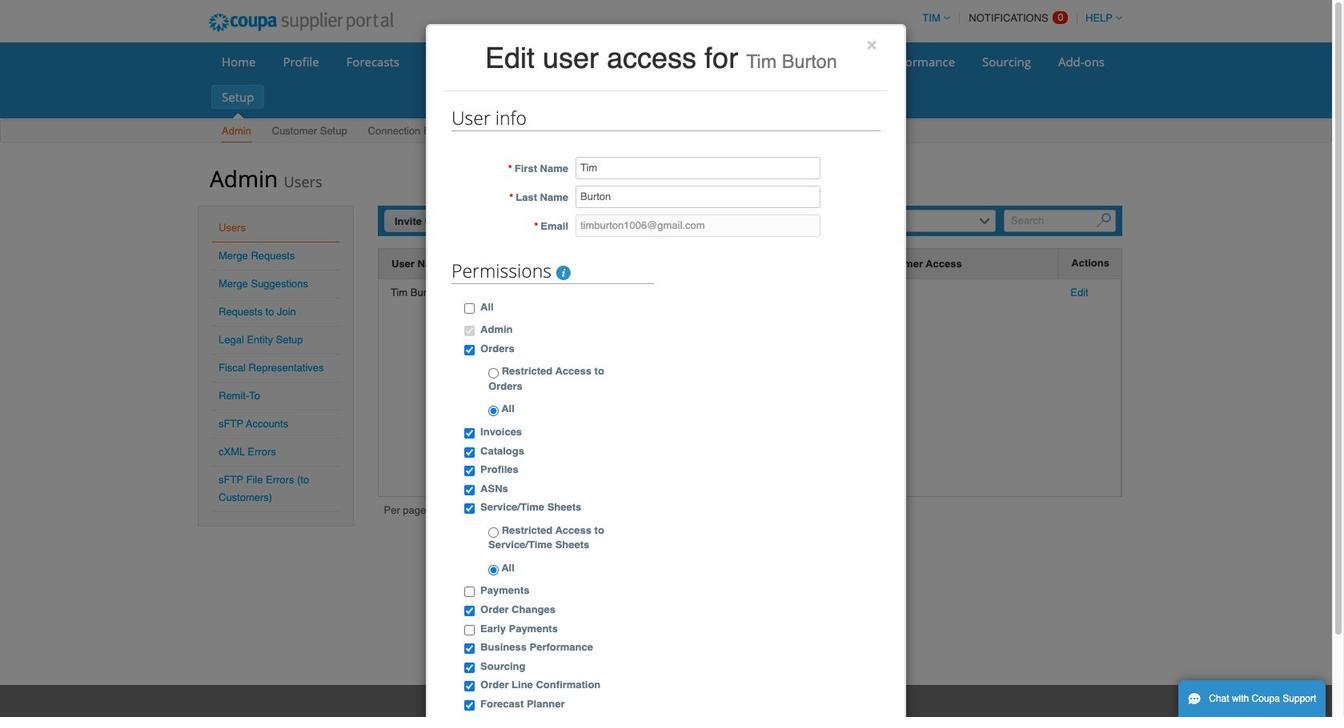 Task type: vqa. For each thing, say whether or not it's contained in the screenshot.
radio
yes



Task type: locate. For each thing, give the bounding box(es) containing it.
navigation
[[384, 503, 497, 521]]

None text field
[[576, 157, 821, 179], [576, 215, 821, 237], [576, 157, 821, 179], [576, 215, 821, 237]]

None checkbox
[[465, 326, 475, 336], [465, 466, 475, 477], [465, 587, 475, 598], [465, 625, 475, 636], [465, 644, 475, 654], [465, 663, 475, 673], [465, 682, 475, 692], [465, 701, 475, 711], [465, 326, 475, 336], [465, 466, 475, 477], [465, 587, 475, 598], [465, 625, 475, 636], [465, 644, 475, 654], [465, 663, 475, 673], [465, 682, 475, 692], [465, 701, 475, 711]]

search image
[[1097, 213, 1111, 228]]

customer access element
[[862, 249, 1059, 279]]

Search text field
[[1004, 210, 1116, 232]]

None text field
[[576, 186, 821, 208]]

None radio
[[489, 528, 499, 538], [489, 565, 499, 576], [489, 528, 499, 538], [489, 565, 499, 576]]

None checkbox
[[465, 303, 475, 314], [465, 345, 475, 355], [465, 428, 475, 439], [465, 447, 475, 458], [465, 485, 475, 495], [465, 504, 475, 514], [465, 606, 475, 617], [465, 303, 475, 314], [465, 345, 475, 355], [465, 428, 475, 439], [465, 447, 475, 458], [465, 485, 475, 495], [465, 504, 475, 514], [465, 606, 475, 617]]

None radio
[[489, 369, 499, 379], [489, 406, 499, 417], [489, 369, 499, 379], [489, 406, 499, 417]]

permissions element
[[671, 249, 862, 279]]



Task type: describe. For each thing, give the bounding box(es) containing it.
user name element
[[379, 249, 459, 279]]

info image
[[556, 265, 571, 280]]

email element
[[459, 249, 607, 279]]

status element
[[607, 249, 671, 279]]

coupa supplier portal image
[[198, 2, 404, 42]]



